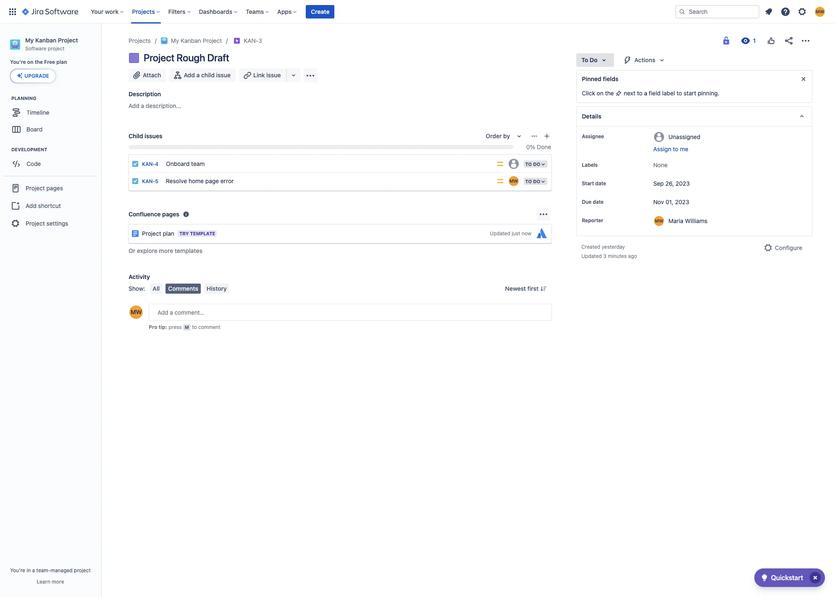 Task type: locate. For each thing, give the bounding box(es) containing it.
add a child issue
[[184, 71, 231, 79]]

1 vertical spatial you're
[[10, 567, 25, 574]]

all button
[[150, 284, 162, 294]]

1 issue from the left
[[216, 71, 231, 79]]

atlassian image
[[535, 227, 549, 240]]

in
[[27, 567, 31, 574]]

edit color, purple selected image
[[129, 53, 139, 63]]

the
[[35, 59, 43, 65], [605, 90, 614, 97]]

issue type: task image left kan-5 link
[[132, 178, 139, 184]]

1 priority: medium image from the top
[[496, 160, 505, 168]]

priority: medium image
[[496, 160, 505, 168], [496, 177, 505, 185]]

banner
[[0, 0, 835, 24]]

add for add a description...
[[129, 102, 139, 109]]

0 vertical spatial the
[[35, 59, 43, 65]]

priority: medium image for resolve home page error
[[496, 177, 505, 185]]

1 vertical spatial on
[[597, 90, 604, 97]]

1 horizontal spatial 3
[[604, 253, 607, 259]]

kanban up software
[[35, 37, 56, 44]]

or explore more templates link
[[129, 247, 203, 255]]

0 vertical spatial add
[[184, 71, 195, 79]]

resolve home page error link
[[163, 173, 493, 190]]

to right next
[[637, 90, 643, 97]]

1 vertical spatial more
[[52, 579, 64, 585]]

a down 'description'
[[141, 102, 144, 109]]

0 horizontal spatial issue
[[216, 71, 231, 79]]

1 horizontal spatial kanban
[[181, 37, 201, 44]]

the for click
[[605, 90, 614, 97]]

newest
[[505, 285, 526, 292]]

sep 26, 2023
[[654, 180, 690, 187]]

planning group
[[4, 95, 100, 141]]

link
[[253, 71, 265, 79]]

2 issue type: task image from the top
[[132, 178, 139, 184]]

upgrade
[[24, 73, 49, 79]]

hide message image
[[799, 74, 809, 84]]

a right in on the bottom
[[32, 567, 35, 574]]

0 horizontal spatial updated
[[490, 230, 511, 237]]

0 vertical spatial more
[[159, 247, 173, 254]]

a
[[197, 71, 200, 79], [644, 90, 648, 97], [141, 102, 144, 109], [32, 567, 35, 574]]

assign to me button
[[654, 145, 804, 153]]

date left due date pin to top. only you can see pinned fields. image
[[593, 199, 604, 205]]

2023 right the 26, on the top right
[[676, 180, 690, 187]]

issue type: task image left kan-4 link
[[132, 161, 139, 167]]

2 issue from the left
[[266, 71, 281, 79]]

add shortcut
[[26, 202, 61, 209]]

code
[[26, 160, 41, 167]]

to down 0 at top
[[526, 161, 532, 167]]

date right start
[[596, 180, 606, 187]]

1 vertical spatial date
[[593, 199, 604, 205]]

primary element
[[5, 0, 676, 23]]

my
[[25, 37, 34, 44], [171, 37, 179, 44]]

to do right assignee: maria williams icon
[[526, 179, 541, 184]]

date
[[596, 180, 606, 187], [593, 199, 604, 205]]

2 vertical spatial add
[[26, 202, 36, 209]]

managed
[[51, 567, 73, 574]]

2 priority: medium image from the top
[[496, 177, 505, 185]]

0 horizontal spatial more
[[52, 579, 64, 585]]

details element
[[577, 106, 813, 126]]

to right assignee: maria williams icon
[[526, 179, 532, 184]]

to do button up pinned
[[577, 53, 615, 67]]

0 horizontal spatial plan
[[56, 59, 67, 65]]

actions button
[[618, 53, 672, 67]]

to up pinned
[[582, 56, 588, 63]]

to left me
[[673, 145, 679, 153]]

0 vertical spatial to do
[[582, 56, 598, 63]]

0 horizontal spatial on
[[27, 59, 33, 65]]

yesterday
[[602, 244, 625, 250]]

kan- left copy link to issue icon
[[244, 37, 259, 44]]

to do up pinned
[[582, 56, 598, 63]]

kanban inside "my kanban project software project"
[[35, 37, 56, 44]]

1 you're from the top
[[10, 59, 26, 65]]

0 vertical spatial priority: medium image
[[496, 160, 505, 168]]

pages for project pages
[[46, 184, 63, 192]]

1 horizontal spatial pages
[[162, 211, 179, 218]]

project up explore
[[142, 230, 161, 237]]

project
[[48, 45, 65, 52], [74, 567, 91, 574]]

1 vertical spatial projects
[[129, 37, 151, 44]]

free
[[44, 59, 55, 65]]

link issue
[[253, 71, 281, 79]]

priority: medium image down order by
[[496, 160, 505, 168]]

click on the
[[582, 90, 616, 97]]

pinned
[[582, 75, 602, 82]]

add left shortcut
[[26, 202, 36, 209]]

on right click at the top right of page
[[597, 90, 604, 97]]

1 vertical spatial plan
[[163, 230, 174, 237]]

1 issue type: task image from the top
[[132, 161, 139, 167]]

do right assignee: maria williams icon
[[533, 179, 541, 184]]

1 vertical spatial updated
[[582, 253, 602, 259]]

project right managed
[[74, 567, 91, 574]]

filters
[[168, 8, 186, 15]]

0 vertical spatial pages
[[46, 184, 63, 192]]

my kanban project link
[[161, 36, 222, 46]]

kanban for my kanban project software project
[[35, 37, 56, 44]]

project for project plan
[[142, 230, 161, 237]]

you're
[[10, 59, 26, 65], [10, 567, 25, 574]]

project up free
[[48, 45, 65, 52]]

issue right link
[[266, 71, 281, 79]]

add inside button
[[26, 202, 36, 209]]

attach button
[[129, 69, 166, 82]]

create
[[311, 8, 330, 15]]

settings
[[46, 220, 68, 227]]

order by
[[486, 132, 510, 140]]

a left child
[[197, 71, 200, 79]]

0 vertical spatial project
[[48, 45, 65, 52]]

more down managed
[[52, 579, 64, 585]]

kan-5
[[142, 178, 158, 184]]

2 you're from the top
[[10, 567, 25, 574]]

development
[[11, 147, 47, 152]]

plan
[[56, 59, 67, 65], [163, 230, 174, 237]]

project down add shortcut
[[26, 220, 45, 227]]

1 vertical spatial to do
[[526, 161, 541, 167]]

add shortcut button
[[3, 198, 97, 214]]

board link
[[4, 121, 97, 138]]

project up add shortcut
[[26, 184, 45, 192]]

0 % done
[[527, 143, 551, 150]]

do for resolve home page error
[[533, 179, 541, 184]]

copy link to issue image
[[261, 37, 267, 44]]

kan- down kan-4
[[142, 178, 155, 184]]

order
[[486, 132, 502, 140]]

1 horizontal spatial issue
[[266, 71, 281, 79]]

add inside button
[[184, 71, 195, 79]]

you're for you're in a team-managed project
[[10, 567, 25, 574]]

updated
[[490, 230, 511, 237], [582, 253, 602, 259]]

0 horizontal spatial pages
[[46, 184, 63, 192]]

1 vertical spatial to
[[526, 161, 532, 167]]

the down the fields
[[605, 90, 614, 97]]

projects
[[132, 8, 155, 15], [129, 37, 151, 44]]

1 horizontal spatial the
[[605, 90, 614, 97]]

appswitcher icon image
[[8, 7, 18, 17]]

kan- for 5
[[142, 178, 155, 184]]

2 vertical spatial to
[[526, 179, 532, 184]]

comment
[[198, 324, 221, 330]]

issue type: task image
[[132, 161, 139, 167], [132, 178, 139, 184]]

to do button down %
[[523, 160, 549, 168]]

0 horizontal spatial project
[[48, 45, 65, 52]]

banner containing your work
[[0, 0, 835, 24]]

do up pinned
[[590, 56, 598, 63]]

a inside add a child issue button
[[197, 71, 200, 79]]

due
[[582, 199, 592, 205]]

vote options: no one has voted for this issue yet. image
[[767, 36, 777, 46]]

you're up upgrade 'button'
[[10, 59, 26, 65]]

my inside "my kanban project software project"
[[25, 37, 34, 44]]

kanban up rough
[[181, 37, 201, 44]]

1 vertical spatial pages
[[162, 211, 179, 218]]

2 vertical spatial kan-
[[142, 178, 155, 184]]

2 horizontal spatial add
[[184, 71, 195, 79]]

0 vertical spatial on
[[27, 59, 33, 65]]

attach
[[143, 71, 161, 79]]

kan- up "kan-5"
[[142, 161, 155, 167]]

1 horizontal spatial my
[[171, 37, 179, 44]]

child
[[129, 132, 143, 140]]

help image
[[781, 7, 791, 17]]

issue right child
[[216, 71, 231, 79]]

on up upgrade 'button'
[[27, 59, 33, 65]]

1 horizontal spatial on
[[597, 90, 604, 97]]

1 vertical spatial issue type: task image
[[132, 178, 139, 184]]

issue type: task image for resolve home page error
[[132, 178, 139, 184]]

pages up shortcut
[[46, 184, 63, 192]]

0 horizontal spatial kanban
[[35, 37, 56, 44]]

my up software
[[25, 37, 34, 44]]

0 vertical spatial projects
[[132, 8, 155, 15]]

issue type: task image for onboard team
[[132, 161, 139, 167]]

tip:
[[159, 324, 167, 330]]

1 vertical spatial add
[[129, 102, 139, 109]]

1 vertical spatial do
[[533, 161, 541, 167]]

1 vertical spatial priority: medium image
[[496, 177, 505, 185]]

my right my kanban project icon
[[171, 37, 179, 44]]

jira software image
[[22, 7, 78, 17], [22, 7, 78, 17]]

2 vertical spatial do
[[533, 179, 541, 184]]

to for onboard team
[[526, 161, 532, 167]]

minutes
[[608, 253, 627, 259]]

you're left in on the bottom
[[10, 567, 25, 574]]

to do button right assignee: maria williams icon
[[523, 177, 549, 186]]

kanban
[[35, 37, 56, 44], [181, 37, 201, 44]]

create button
[[306, 5, 335, 18]]

to
[[582, 56, 588, 63], [526, 161, 532, 167], [526, 179, 532, 184]]

plan left try
[[163, 230, 174, 237]]

add down 'description'
[[129, 102, 139, 109]]

menu bar
[[149, 284, 231, 294]]

assignee
[[582, 133, 604, 140]]

upgrade button
[[11, 69, 55, 83]]

explore
[[137, 247, 158, 254]]

3 right epic "icon"
[[259, 37, 262, 44]]

create child image
[[544, 133, 551, 140]]

plan right free
[[56, 59, 67, 65]]

you're on the free plan
[[10, 59, 67, 65]]

more
[[159, 247, 173, 254], [52, 579, 64, 585]]

project pages
[[26, 184, 63, 192]]

to do down %
[[526, 161, 541, 167]]

1 vertical spatial 3
[[604, 253, 607, 259]]

learn more
[[37, 579, 64, 585]]

project left the 'sidebar navigation' image
[[58, 37, 78, 44]]

2023
[[676, 180, 690, 187], [675, 198, 690, 206]]

do for onboard team
[[533, 161, 541, 167]]

my for my kanban project
[[171, 37, 179, 44]]

projects up edit color, purple selected icon
[[129, 37, 151, 44]]

pro
[[149, 324, 157, 330]]

1 horizontal spatial plan
[[163, 230, 174, 237]]

0 vertical spatial issue type: task image
[[132, 161, 139, 167]]

project for project pages
[[26, 184, 45, 192]]

due date
[[582, 199, 604, 205]]

timeline
[[26, 109, 49, 116]]

kan-3
[[244, 37, 262, 44]]

1 vertical spatial to do button
[[523, 160, 549, 168]]

pages for confluence pages
[[162, 211, 179, 218]]

project for project settings
[[26, 220, 45, 227]]

you're in a team-managed project
[[10, 567, 91, 574]]

0 horizontal spatial my
[[25, 37, 34, 44]]

priority: medium image left assignee: maria williams icon
[[496, 177, 505, 185]]

project down my kanban project icon
[[144, 52, 175, 63]]

0 vertical spatial 2023
[[676, 180, 690, 187]]

0 vertical spatial date
[[596, 180, 606, 187]]

onboard team link
[[163, 155, 493, 172]]

0 horizontal spatial 3
[[259, 37, 262, 44]]

0 horizontal spatial add
[[26, 202, 36, 209]]

labels
[[582, 162, 598, 168]]

2023 right the 01,
[[675, 198, 690, 206]]

1 horizontal spatial updated
[[582, 253, 602, 259]]

group
[[3, 176, 97, 235]]

issue
[[216, 71, 231, 79], [266, 71, 281, 79]]

1 vertical spatial the
[[605, 90, 614, 97]]

projects up projects link at the left of page
[[132, 8, 155, 15]]

reporter
[[582, 217, 604, 224]]

0 vertical spatial kan-
[[244, 37, 259, 44]]

to
[[637, 90, 643, 97], [677, 90, 682, 97], [673, 145, 679, 153], [192, 324, 197, 330]]

1 vertical spatial kan-
[[142, 161, 155, 167]]

nov 01, 2023
[[654, 198, 690, 206]]

my kanban project
[[171, 37, 222, 44]]

newest first button
[[500, 284, 552, 294]]

1 vertical spatial 2023
[[675, 198, 690, 206]]

updated inside created yesterday updated 3 minutes ago
[[582, 253, 602, 259]]

to do for resolve home page error
[[526, 179, 541, 184]]

add down rough
[[184, 71, 195, 79]]

0 vertical spatial you're
[[10, 59, 26, 65]]

the left free
[[35, 59, 43, 65]]

2 vertical spatial to do button
[[523, 177, 549, 186]]

2 vertical spatial to do
[[526, 179, 541, 184]]

1 vertical spatial project
[[74, 567, 91, 574]]

projects for projects link at the left of page
[[129, 37, 151, 44]]

kan-3 link
[[244, 36, 262, 46]]

on for click
[[597, 90, 604, 97]]

team-
[[36, 567, 51, 574]]

projects inside popup button
[[132, 8, 155, 15]]

project for project rough draft
[[144, 52, 175, 63]]

updated left just
[[490, 230, 511, 237]]

0 vertical spatial to
[[582, 56, 588, 63]]

do down 0 % done
[[533, 161, 541, 167]]

actions image
[[801, 36, 811, 46]]

3 left minutes
[[604, 253, 607, 259]]

to inside button
[[673, 145, 679, 153]]

updated down the created
[[582, 253, 602, 259]]

more right explore
[[159, 247, 173, 254]]

profile image of maria williams image
[[129, 306, 143, 319]]

pages left info image
[[162, 211, 179, 218]]

more image
[[539, 209, 549, 219]]

1 horizontal spatial add
[[129, 102, 139, 109]]

0 horizontal spatial the
[[35, 59, 43, 65]]

created
[[582, 244, 601, 250]]



Task type: describe. For each thing, give the bounding box(es) containing it.
link issue button
[[239, 69, 287, 82]]

start
[[582, 180, 594, 187]]

projects button
[[130, 5, 163, 18]]

teams button
[[243, 5, 272, 18]]

add app image
[[305, 70, 315, 80]]

quickstart
[[771, 574, 804, 582]]

done
[[537, 143, 551, 150]]

epic image
[[234, 37, 240, 44]]

assignee: maria williams image
[[509, 176, 519, 186]]

kan-4
[[142, 161, 158, 167]]

date for nov
[[593, 199, 604, 205]]

williams
[[685, 217, 708, 224]]

0 vertical spatial do
[[590, 56, 598, 63]]

dashboards button
[[197, 5, 241, 18]]

2023 for sep 26, 2023
[[676, 180, 690, 187]]

dashboards
[[199, 8, 232, 15]]

team
[[191, 160, 205, 167]]

to left start
[[677, 90, 682, 97]]

development group
[[4, 146, 100, 175]]

learn
[[37, 579, 50, 585]]

%
[[530, 143, 536, 150]]

history button
[[204, 284, 229, 294]]

or
[[129, 247, 135, 254]]

atlassian image
[[535, 227, 549, 240]]

nov
[[654, 198, 664, 206]]

0 vertical spatial plan
[[56, 59, 67, 65]]

info image
[[183, 211, 189, 218]]

kan-4 link
[[142, 161, 158, 167]]

pinning.
[[698, 90, 720, 97]]

unassigned
[[669, 133, 701, 140]]

my kanban project image
[[161, 37, 168, 44]]

1 horizontal spatial project
[[74, 567, 91, 574]]

to do for onboard team
[[526, 161, 541, 167]]

templates
[[175, 247, 203, 254]]

project settings link
[[3, 214, 97, 233]]

01,
[[666, 198, 674, 206]]

the for you're
[[35, 59, 43, 65]]

settings image
[[798, 7, 808, 17]]

check image
[[760, 573, 770, 583]]

0 vertical spatial to do button
[[577, 53, 615, 67]]

issue inside button
[[266, 71, 281, 79]]

dismiss quickstart image
[[809, 571, 822, 585]]

kan- for 4
[[142, 161, 155, 167]]

add a description...
[[129, 102, 181, 109]]

you're for you're on the free plan
[[10, 59, 26, 65]]

press
[[169, 324, 182, 330]]

project inside "my kanban project software project"
[[58, 37, 78, 44]]

code link
[[4, 156, 97, 172]]

just
[[512, 230, 521, 237]]

comments button
[[166, 284, 201, 294]]

2023 for nov 01, 2023
[[675, 198, 690, 206]]

link web pages and more image
[[289, 70, 299, 80]]

issues
[[145, 132, 162, 140]]

date for sep
[[596, 180, 606, 187]]

group containing project pages
[[3, 176, 97, 235]]

add for add a child issue
[[184, 71, 195, 79]]

next to a field label to start pinning.
[[623, 90, 720, 97]]

a left field
[[644, 90, 648, 97]]

priority: medium image for onboard team
[[496, 160, 505, 168]]

sep
[[654, 180, 664, 187]]

sidebar navigation image
[[92, 34, 110, 50]]

updated just now
[[490, 230, 532, 237]]

your profile and settings image
[[815, 7, 825, 17]]

Search field
[[676, 5, 760, 18]]

label
[[662, 90, 675, 97]]

projects for the projects popup button
[[132, 8, 155, 15]]

onboard
[[166, 160, 190, 167]]

kan-5 link
[[142, 178, 158, 184]]

planning
[[11, 96, 36, 101]]

5
[[155, 178, 158, 184]]

Add a comment… field
[[149, 304, 552, 321]]

newest first image
[[541, 285, 547, 292]]

menu bar containing all
[[149, 284, 231, 294]]

your work
[[91, 8, 119, 15]]

projects link
[[129, 36, 151, 46]]

project rough draft
[[144, 52, 229, 63]]

history
[[207, 285, 227, 292]]

0 vertical spatial updated
[[490, 230, 511, 237]]

planning image
[[1, 93, 11, 104]]

first
[[528, 285, 539, 292]]

to do button for onboard team
[[523, 160, 549, 168]]

created yesterday updated 3 minutes ago
[[582, 244, 637, 259]]

draft
[[207, 52, 229, 63]]

your
[[91, 8, 104, 15]]

to right m
[[192, 324, 197, 330]]

search image
[[679, 8, 686, 15]]

order by button
[[481, 129, 530, 143]]

1 horizontal spatial more
[[159, 247, 173, 254]]

more inside button
[[52, 579, 64, 585]]

all
[[153, 285, 160, 292]]

confluence pages
[[129, 211, 179, 218]]

due date pin to top. only you can see pinned fields. image
[[606, 199, 612, 206]]

child
[[201, 71, 215, 79]]

board
[[26, 126, 43, 133]]

project pages link
[[3, 179, 97, 198]]

description
[[129, 90, 161, 97]]

on for you're
[[27, 59, 33, 65]]

details
[[582, 113, 602, 120]]

4
[[155, 161, 158, 167]]

maria
[[669, 217, 684, 224]]

labels pin to top. only you can see pinned fields. image
[[600, 162, 606, 169]]

0 vertical spatial 3
[[259, 37, 262, 44]]

ago
[[628, 253, 637, 259]]

onboard team
[[166, 160, 205, 167]]

issue inside button
[[216, 71, 231, 79]]

none
[[654, 161, 668, 169]]

or explore more templates
[[129, 247, 203, 254]]

software
[[25, 45, 46, 52]]

3 inside created yesterday updated 3 minutes ago
[[604, 253, 607, 259]]

timeline link
[[4, 104, 97, 121]]

your work button
[[88, 5, 127, 18]]

configure
[[775, 244, 803, 251]]

to for resolve home page error
[[526, 179, 532, 184]]

share image
[[784, 36, 794, 46]]

project settings
[[26, 220, 68, 227]]

teams
[[246, 8, 264, 15]]

my kanban project software project
[[25, 37, 78, 52]]

development image
[[1, 145, 11, 155]]

comments
[[168, 285, 198, 292]]

resolve home page error
[[166, 177, 234, 184]]

add for add shortcut
[[26, 202, 36, 209]]

try
[[179, 231, 189, 236]]

shortcut
[[38, 202, 61, 209]]

start
[[684, 90, 697, 97]]

project up draft
[[203, 37, 222, 44]]

now
[[522, 230, 532, 237]]

kan- for 3
[[244, 37, 259, 44]]

notifications image
[[764, 7, 774, 17]]

kanban for my kanban project
[[181, 37, 201, 44]]

pro tip: press m to comment
[[149, 324, 221, 330]]

confluence
[[129, 211, 161, 218]]

assign to me
[[654, 145, 689, 153]]

my for my kanban project software project
[[25, 37, 34, 44]]

to do button for resolve home page error
[[523, 177, 549, 186]]

issue actions image
[[531, 133, 538, 140]]

project inside "my kanban project software project"
[[48, 45, 65, 52]]

filters button
[[166, 5, 194, 18]]

pinned fields
[[582, 75, 619, 82]]



Task type: vqa. For each thing, say whether or not it's contained in the screenshot.
next
yes



